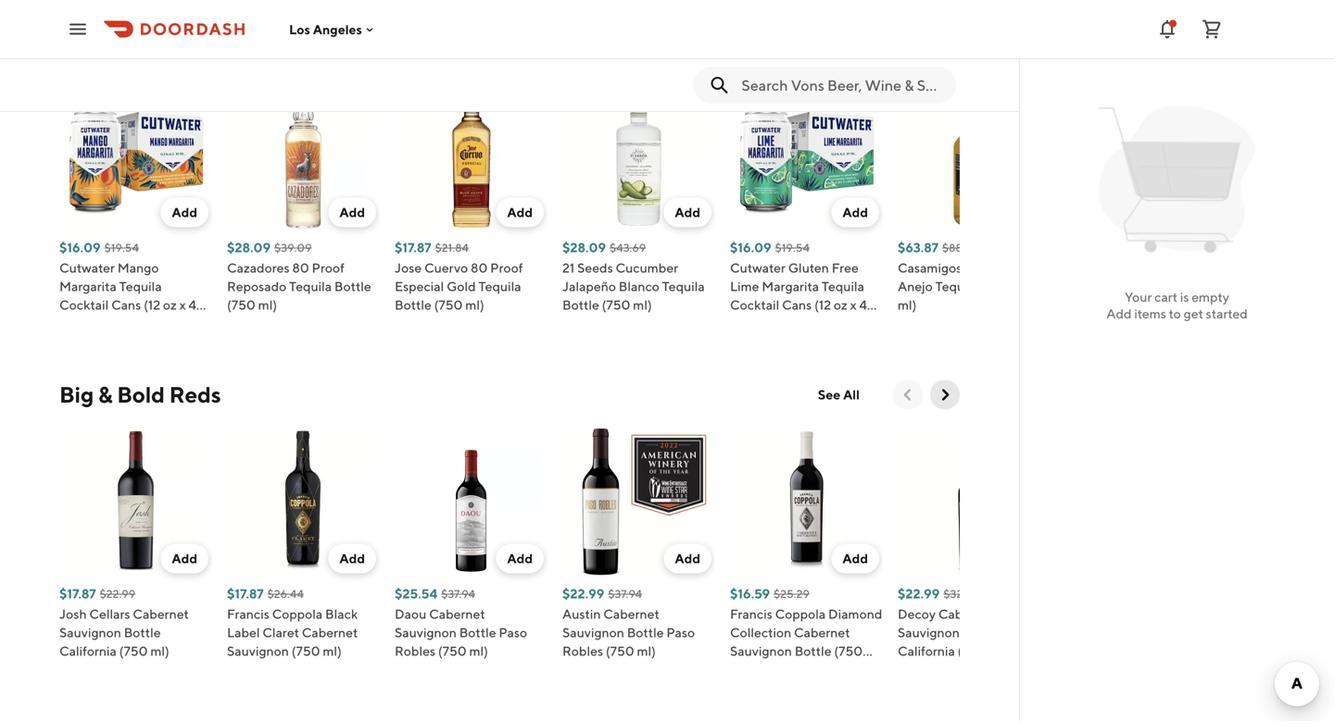 Task type: vqa. For each thing, say whether or not it's contained in the screenshot.


Task type: locate. For each thing, give the bounding box(es) containing it.
los
[[289, 22, 310, 37]]

cabernet inside $25.54 $37.94 daou cabernet sauvignon bottle paso robles (750 ml)
[[429, 607, 485, 622]]

$22.99 up cellars
[[100, 588, 135, 601]]

$19.54 up gluten
[[775, 241, 810, 254]]

margarita essentials
[[59, 35, 266, 62]]

add for jose cuervo 80 proof especial gold tequila bottle (750 ml)
[[507, 205, 533, 220]]

cabernet inside '$22.99 $32.82 decoy cabernet sauvignon bottle california (750 ml)'
[[939, 607, 995, 622]]

80 down $88.54
[[965, 260, 982, 276]]

ct) down the lime
[[730, 316, 746, 331]]

1 california from the left
[[59, 644, 117, 659]]

$28.09 inside $28.09 $43.69 21 seeds cucumber jalapeño blanco tequila bottle (750 ml)
[[563, 240, 606, 255]]

1 horizontal spatial ct)
[[730, 316, 746, 331]]

jose
[[395, 260, 422, 276]]

2 $16.09 from the left
[[730, 240, 772, 255]]

80 for casamigos
[[965, 260, 982, 276]]

2 cutwater from the left
[[730, 260, 786, 276]]

3 proof from the left
[[984, 260, 1017, 276]]

margarita
[[59, 35, 159, 62], [59, 279, 117, 294], [762, 279, 819, 294]]

$19.54 up mango
[[104, 241, 139, 254]]

$22.99
[[563, 587, 605, 602], [898, 587, 940, 602], [100, 588, 135, 601]]

oz inside $16.09 $19.54 cutwater mango margarita tequila cocktail cans (12 oz x 4 ct)
[[163, 297, 177, 313]]

1 cans from the left
[[111, 297, 141, 313]]

lime
[[730, 279, 759, 294]]

1 horizontal spatial cutwater
[[730, 260, 786, 276]]

add up '$17.87 $22.99 josh cellars cabernet sauvignon bottle california (750 ml)'
[[172, 551, 197, 567]]

ct) up big
[[59, 316, 75, 331]]

$25.29
[[774, 588, 810, 601]]

0 horizontal spatial paso
[[499, 626, 527, 641]]

1 80 from the left
[[292, 260, 309, 276]]

0 horizontal spatial $28.09
[[227, 240, 271, 255]]

1 horizontal spatial paso
[[667, 626, 695, 641]]

x down free
[[850, 297, 857, 313]]

2 horizontal spatial $17.87
[[395, 240, 432, 255]]

francis down $16.59
[[730, 607, 773, 622]]

$17.87 $22.99 josh cellars cabernet sauvignon bottle california (750 ml)
[[59, 587, 189, 659]]

cabernet down black
[[302, 626, 358, 641]]

0 horizontal spatial $37.94
[[441, 588, 475, 601]]

1 (12 from the left
[[144, 297, 160, 313]]

$28.09 for cazadores
[[227, 240, 271, 255]]

$17.87 up jose
[[395, 240, 432, 255]]

add up $16.09 $19.54 cutwater mango margarita tequila cocktail cans (12 oz x 4 ct)
[[172, 205, 197, 220]]

0 horizontal spatial cutwater
[[59, 260, 115, 276]]

proof inside '$63.87 $88.54 casamigos 80 proof anejo tequila bottle (750 ml)'
[[984, 260, 1017, 276]]

1 horizontal spatial cocktail
[[730, 297, 780, 313]]

cabernet
[[133, 607, 189, 622], [429, 607, 485, 622], [604, 607, 660, 622], [939, 607, 995, 622], [302, 626, 358, 641], [794, 626, 850, 641]]

2 california from the left
[[898, 644, 955, 659]]

$37.94 inside $25.54 $37.94 daou cabernet sauvignon bottle paso robles (750 ml)
[[441, 588, 475, 601]]

$22.99 inside '$17.87 $22.99 josh cellars cabernet sauvignon bottle california (750 ml)'
[[100, 588, 135, 601]]

tequila
[[119, 279, 162, 294], [289, 279, 332, 294], [479, 279, 521, 294], [662, 279, 705, 294], [822, 279, 865, 294], [936, 279, 978, 294]]

1 ct) from the left
[[59, 316, 75, 331]]

2 80 from the left
[[471, 260, 488, 276]]

2 francis from the left
[[730, 607, 773, 622]]

tequila down the casamigos at the right of the page
[[936, 279, 978, 294]]

0 horizontal spatial $22.99
[[100, 588, 135, 601]]

francis up label
[[227, 607, 269, 622]]

get
[[1184, 306, 1204, 322]]

0 horizontal spatial ct)
[[59, 316, 75, 331]]

proof right cazadores
[[312, 260, 345, 276]]

add down your
[[1107, 306, 1132, 322]]

cutwater mango margarita tequila cocktail cans (12 oz x 4 ct) image
[[59, 78, 212, 231]]

2 oz from the left
[[834, 297, 848, 313]]

tequila down mango
[[119, 279, 162, 294]]

sauvignon down josh
[[59, 626, 121, 641]]

essentials
[[164, 35, 266, 62]]

coppola down the $26.44 on the left bottom of the page
[[272, 607, 323, 622]]

add up $17.87 $21.84 jose cuervo 80 proof especial gold tequila bottle (750 ml)
[[507, 205, 533, 220]]

add for cutwater gluten free lime margarita tequila cocktail cans (12 oz x 4 ct)
[[843, 205, 868, 220]]

cuervo
[[424, 260, 468, 276]]

sauvignon down collection
[[730, 644, 792, 659]]

california down josh
[[59, 644, 117, 659]]

robles inside $22.99 $37.94 austin cabernet sauvignon bottle paso robles (750 ml)
[[563, 644, 603, 659]]

cutwater left mango
[[59, 260, 115, 276]]

oz inside $16.09 $19.54 cutwater gluten free lime margarita tequila cocktail cans (12 oz x 4 ct)
[[834, 297, 848, 313]]

$22.99 $37.94 austin cabernet sauvignon bottle paso robles (750 ml)
[[563, 587, 695, 659]]

80 inside $17.87 $21.84 jose cuervo 80 proof especial gold tequila bottle (750 ml)
[[471, 260, 488, 276]]

ct) inside $16.09 $19.54 cutwater gluten free lime margarita tequila cocktail cans (12 oz x 4 ct)
[[730, 316, 746, 331]]

0 horizontal spatial coppola
[[272, 607, 323, 622]]

(750 inside $28.09 $43.69 21 seeds cucumber jalapeño blanco tequila bottle (750 ml)
[[602, 297, 631, 313]]

seeds
[[577, 260, 613, 276]]

0 horizontal spatial cans
[[111, 297, 141, 313]]

0 horizontal spatial $17.87
[[59, 587, 96, 602]]

80 down $39.09
[[292, 260, 309, 276]]

1 $19.54 from the left
[[104, 241, 139, 254]]

4
[[188, 297, 196, 313], [859, 297, 867, 313]]

0 horizontal spatial x
[[179, 297, 186, 313]]

1 cutwater from the left
[[59, 260, 115, 276]]

1 horizontal spatial $16.09
[[730, 240, 772, 255]]

$37.94
[[441, 588, 475, 601], [608, 588, 642, 601]]

tequila right gold at the left of page
[[479, 279, 521, 294]]

$22.99 up decoy
[[898, 587, 940, 602]]

1 horizontal spatial 4
[[859, 297, 867, 313]]

3 tequila from the left
[[479, 279, 521, 294]]

80 for cazadores
[[292, 260, 309, 276]]

paso
[[499, 626, 527, 641], [667, 626, 695, 641]]

tequila down cucumber
[[662, 279, 705, 294]]

tequila inside '$63.87 $88.54 casamigos 80 proof anejo tequila bottle (750 ml)'
[[936, 279, 978, 294]]

1 horizontal spatial $22.99
[[563, 587, 605, 602]]

$28.09 up cazadores
[[227, 240, 271, 255]]

$28.09 inside $28.09 $39.09 cazadores 80 proof reposado tequila bottle (750 ml)
[[227, 240, 271, 255]]

2 coppola from the left
[[775, 607, 826, 622]]

ct)
[[59, 316, 75, 331], [730, 316, 746, 331]]

add up $25.54 $37.94 daou cabernet sauvignon bottle paso robles (750 ml)
[[507, 551, 533, 567]]

0 horizontal spatial proof
[[312, 260, 345, 276]]

cabernet right austin
[[604, 607, 660, 622]]

1 horizontal spatial (12
[[815, 297, 831, 313]]

$22.99 for decoy
[[898, 587, 940, 602]]

2 robles from the left
[[563, 644, 603, 659]]

2 horizontal spatial $22.99
[[898, 587, 940, 602]]

decoy
[[898, 607, 936, 622]]

1 $16.09 from the left
[[59, 240, 101, 255]]

0 horizontal spatial robles
[[395, 644, 436, 659]]

1 horizontal spatial $37.94
[[608, 588, 642, 601]]

$19.54 for gluten
[[775, 241, 810, 254]]

1 francis from the left
[[227, 607, 269, 622]]

robles down austin
[[563, 644, 603, 659]]

$37.94 for $22.99
[[608, 588, 642, 601]]

0 horizontal spatial oz
[[163, 297, 177, 313]]

$26.44
[[267, 588, 304, 601]]

coppola for claret
[[272, 607, 323, 622]]

$43.69
[[610, 241, 646, 254]]

0 horizontal spatial $19.54
[[104, 241, 139, 254]]

(12 down gluten
[[815, 297, 831, 313]]

big & bold reds link
[[59, 380, 221, 410]]

2 tequila from the left
[[289, 279, 332, 294]]

2 $37.94 from the left
[[608, 588, 642, 601]]

1 $28.09 from the left
[[227, 240, 271, 255]]

1 x from the left
[[179, 297, 186, 313]]

$16.09 for cutwater gluten free lime margarita tequila cocktail cans (12 oz x 4 ct)
[[730, 240, 772, 255]]

Search Vons Beer, Wine & Spirits search field
[[742, 75, 942, 95]]

cabernet down $32.82
[[939, 607, 995, 622]]

1 horizontal spatial x
[[850, 297, 857, 313]]

los angeles button
[[289, 22, 377, 37]]

2 paso from the left
[[667, 626, 695, 641]]

21
[[563, 260, 575, 276]]

josh cellars cabernet sauvignon bottle california (750 ml) image
[[59, 425, 212, 578]]

$16.09 $19.54 cutwater gluten free lime margarita tequila cocktail cans (12 oz x 4 ct)
[[730, 240, 867, 331]]

80 inside $28.09 $39.09 cazadores 80 proof reposado tequila bottle (750 ml)
[[292, 260, 309, 276]]

$19.54 inside $16.09 $19.54 cutwater gluten free lime margarita tequila cocktail cans (12 oz x 4 ct)
[[775, 241, 810, 254]]

daou cabernet sauvignon bottle paso robles (750 ml) image
[[395, 425, 548, 578]]

2 proof from the left
[[490, 260, 523, 276]]

ml)
[[258, 297, 277, 313], [466, 297, 484, 313], [633, 297, 652, 313], [898, 297, 917, 313], [150, 644, 169, 659], [323, 644, 342, 659], [469, 644, 488, 659], [637, 644, 656, 659], [989, 644, 1008, 659], [730, 663, 749, 678]]

label
[[227, 626, 260, 641]]

0 horizontal spatial cocktail
[[59, 297, 109, 313]]

cart
[[1155, 290, 1178, 305]]

coppola
[[272, 607, 323, 622], [775, 607, 826, 622]]

add button
[[161, 198, 209, 228], [161, 198, 209, 228], [328, 198, 376, 228], [328, 198, 376, 228], [496, 198, 544, 228], [496, 198, 544, 228], [664, 198, 712, 228], [664, 198, 712, 228], [832, 198, 880, 228], [832, 198, 880, 228], [161, 544, 209, 574], [161, 544, 209, 574], [328, 544, 376, 574], [328, 544, 376, 574], [496, 544, 544, 574], [496, 544, 544, 574], [664, 544, 712, 574], [664, 544, 712, 574], [832, 544, 880, 574], [832, 544, 880, 574]]

1 $37.94 from the left
[[441, 588, 475, 601]]

sauvignon down label
[[227, 644, 289, 659]]

1 horizontal spatial $19.54
[[775, 241, 810, 254]]

(12 inside $16.09 $19.54 cutwater gluten free lime margarita tequila cocktail cans (12 oz x 4 ct)
[[815, 297, 831, 313]]

$22.99 inside $22.99 $37.94 austin cabernet sauvignon bottle paso robles (750 ml)
[[563, 587, 605, 602]]

proof inside $28.09 $39.09 cazadores 80 proof reposado tequila bottle (750 ml)
[[312, 260, 345, 276]]

add up $22.99 $37.94 austin cabernet sauvignon bottle paso robles (750 ml)
[[675, 551, 701, 567]]

to
[[1169, 306, 1181, 322]]

1 robles from the left
[[395, 644, 436, 659]]

2 4 from the left
[[859, 297, 867, 313]]

tequila inside $28.09 $43.69 21 seeds cucumber jalapeño blanco tequila bottle (750 ml)
[[662, 279, 705, 294]]

$17.87 up label
[[227, 587, 264, 602]]

tequila inside $28.09 $39.09 cazadores 80 proof reposado tequila bottle (750 ml)
[[289, 279, 332, 294]]

0 horizontal spatial 80
[[292, 260, 309, 276]]

1 horizontal spatial $17.87
[[227, 587, 264, 602]]

coppola down $25.29 on the right bottom
[[775, 607, 826, 622]]

california
[[59, 644, 117, 659], [898, 644, 955, 659]]

1 paso from the left
[[499, 626, 527, 641]]

0 horizontal spatial 4
[[188, 297, 196, 313]]

6 tequila from the left
[[936, 279, 978, 294]]

80 inside '$63.87 $88.54 casamigos 80 proof anejo tequila bottle (750 ml)'
[[965, 260, 982, 276]]

see all
[[818, 387, 860, 403]]

margarita inside $16.09 $19.54 cutwater gluten free lime margarita tequila cocktail cans (12 oz x 4 ct)
[[762, 279, 819, 294]]

0 horizontal spatial (12
[[144, 297, 160, 313]]

cans down mango
[[111, 297, 141, 313]]

80
[[292, 260, 309, 276], [471, 260, 488, 276], [965, 260, 982, 276]]

$17.87 inside '$17.87 $22.99 josh cellars cabernet sauvignon bottle california (750 ml)'
[[59, 587, 96, 602]]

robles down daou
[[395, 644, 436, 659]]

robles inside $25.54 $37.94 daou cabernet sauvignon bottle paso robles (750 ml)
[[395, 644, 436, 659]]

$88.54
[[943, 241, 980, 254]]

x
[[179, 297, 186, 313], [850, 297, 857, 313]]

1 horizontal spatial oz
[[834, 297, 848, 313]]

3 80 from the left
[[965, 260, 982, 276]]

add up cucumber
[[675, 205, 701, 220]]

austin cabernet sauvignon bottle paso robles (750 ml) image
[[563, 425, 715, 578]]

cabernet down 'diamond'
[[794, 626, 850, 641]]

sauvignon down decoy
[[898, 626, 960, 641]]

$22.99 inside '$22.99 $32.82 decoy cabernet sauvignon bottle california (750 ml)'
[[898, 587, 940, 602]]

(750 inside '$63.87 $88.54 casamigos 80 proof anejo tequila bottle (750 ml)'
[[1020, 279, 1049, 294]]

2 $19.54 from the left
[[775, 241, 810, 254]]

all
[[843, 387, 860, 403]]

$16.09 inside $16.09 $19.54 cutwater gluten free lime margarita tequila cocktail cans (12 oz x 4 ct)
[[730, 240, 772, 255]]

(750 inside $25.54 $37.94 daou cabernet sauvignon bottle paso robles (750 ml)
[[438, 644, 467, 659]]

next button of carousel image
[[936, 386, 955, 405]]

cabernet down $25.54
[[429, 607, 485, 622]]

oz
[[163, 297, 177, 313], [834, 297, 848, 313]]

1 horizontal spatial proof
[[490, 260, 523, 276]]

robles
[[395, 644, 436, 659], [563, 644, 603, 659]]

add for josh cellars cabernet sauvignon bottle california (750 ml)
[[172, 551, 197, 567]]

bold
[[117, 382, 165, 408]]

tequila inside $16.09 $19.54 cutwater gluten free lime margarita tequila cocktail cans (12 oz x 4 ct)
[[822, 279, 865, 294]]

1 horizontal spatial coppola
[[775, 607, 826, 622]]

21 seeds cucumber jalapeño blanco tequila bottle (750 ml) image
[[563, 78, 715, 231]]

0 horizontal spatial california
[[59, 644, 117, 659]]

$16.09 inside $16.09 $19.54 cutwater mango margarita tequila cocktail cans (12 oz x 4 ct)
[[59, 240, 101, 255]]

(12 inside $16.09 $19.54 cutwater mango margarita tequila cocktail cans (12 oz x 4 ct)
[[144, 297, 160, 313]]

1 coppola from the left
[[272, 607, 323, 622]]

$16.59 $25.29 francis coppola diamond collection cabernet sauvignon bottle  (750 ml)
[[730, 587, 883, 678]]

$22.99 up austin
[[563, 587, 605, 602]]

cocktail down the lime
[[730, 297, 780, 313]]

80 up gold at the left of page
[[471, 260, 488, 276]]

add up $28.09 $39.09 cazadores 80 proof reposado tequila bottle (750 ml)
[[340, 205, 365, 220]]

proof right cuervo
[[490, 260, 523, 276]]

$19.54 inside $16.09 $19.54 cutwater mango margarita tequila cocktail cans (12 oz x 4 ct)
[[104, 241, 139, 254]]

paso inside $22.99 $37.94 austin cabernet sauvignon bottle paso robles (750 ml)
[[667, 626, 695, 641]]

(750 inside '$17.87 $22.99 josh cellars cabernet sauvignon bottle california (750 ml)'
[[119, 644, 148, 659]]

tequila down free
[[822, 279, 865, 294]]

california inside '$17.87 $22.99 josh cellars cabernet sauvignon bottle california (750 ml)'
[[59, 644, 117, 659]]

add up 'diamond'
[[843, 551, 868, 567]]

$21.84
[[435, 241, 469, 254]]

$17.87 for josh
[[59, 587, 96, 602]]

0 horizontal spatial $16.09
[[59, 240, 101, 255]]

1 horizontal spatial 80
[[471, 260, 488, 276]]

cocktail up big
[[59, 297, 109, 313]]

1 horizontal spatial cans
[[782, 297, 812, 313]]

2 ct) from the left
[[730, 316, 746, 331]]

1 horizontal spatial california
[[898, 644, 955, 659]]

$16.09
[[59, 240, 101, 255], [730, 240, 772, 255]]

add inside your cart is empty add items to get started
[[1107, 306, 1132, 322]]

coppola inside $16.59 $25.29 francis coppola diamond collection cabernet sauvignon bottle  (750 ml)
[[775, 607, 826, 622]]

francis inside $16.59 $25.29 francis coppola diamond collection cabernet sauvignon bottle  (750 ml)
[[730, 607, 773, 622]]

coppola inside $17.87 $26.44 francis coppola black label claret cabernet sauvignon (750 ml)
[[272, 607, 323, 622]]

$17.87 up josh
[[59, 587, 96, 602]]

1 horizontal spatial $28.09
[[563, 240, 606, 255]]

california down decoy
[[898, 644, 955, 659]]

1 tequila from the left
[[119, 279, 162, 294]]

cutwater up the lime
[[730, 260, 786, 276]]

cabernet right cellars
[[133, 607, 189, 622]]

$17.87 inside $17.87 $21.84 jose cuervo 80 proof especial gold tequila bottle (750 ml)
[[395, 240, 432, 255]]

cellars
[[89, 607, 130, 622]]

(750 inside $16.59 $25.29 francis coppola diamond collection cabernet sauvignon bottle  (750 ml)
[[834, 644, 863, 659]]

cazadores
[[227, 260, 290, 276]]

1 cocktail from the left
[[59, 297, 109, 313]]

paso inside $25.54 $37.94 daou cabernet sauvignon bottle paso robles (750 ml)
[[499, 626, 527, 641]]

francis inside $17.87 $26.44 francis coppola black label claret cabernet sauvignon (750 ml)
[[227, 607, 269, 622]]

2 x from the left
[[850, 297, 857, 313]]

$17.87
[[395, 240, 432, 255], [59, 587, 96, 602], [227, 587, 264, 602]]

sauvignon inside $22.99 $37.94 austin cabernet sauvignon bottle paso robles (750 ml)
[[563, 626, 625, 641]]

bottle inside '$22.99 $32.82 decoy cabernet sauvignon bottle california (750 ml)'
[[963, 626, 1000, 641]]

bottle
[[334, 279, 371, 294], [981, 279, 1018, 294], [395, 297, 432, 313], [563, 297, 599, 313], [124, 626, 161, 641], [459, 626, 496, 641], [627, 626, 664, 641], [963, 626, 1000, 641], [795, 644, 832, 659]]

cutwater inside $16.09 $19.54 cutwater gluten free lime margarita tequila cocktail cans (12 oz x 4 ct)
[[730, 260, 786, 276]]

josh
[[59, 607, 87, 622]]

(750 inside $17.87 $26.44 francis coppola black label claret cabernet sauvignon (750 ml)
[[292, 644, 320, 659]]

x inside $16.09 $19.54 cutwater mango margarita tequila cocktail cans (12 oz x 4 ct)
[[179, 297, 186, 313]]

proof inside $17.87 $21.84 jose cuervo 80 proof especial gold tequila bottle (750 ml)
[[490, 260, 523, 276]]

2 horizontal spatial proof
[[984, 260, 1017, 276]]

1 4 from the left
[[188, 297, 196, 313]]

notification bell image
[[1157, 18, 1179, 40]]

tequila down $39.09
[[289, 279, 332, 294]]

0 horizontal spatial francis
[[227, 607, 269, 622]]

add up free
[[843, 205, 868, 220]]

cans
[[111, 297, 141, 313], [782, 297, 812, 313]]

add
[[172, 205, 197, 220], [340, 205, 365, 220], [507, 205, 533, 220], [675, 205, 701, 220], [843, 205, 868, 220], [1107, 306, 1132, 322], [172, 551, 197, 567], [340, 551, 365, 567], [507, 551, 533, 567], [675, 551, 701, 567], [843, 551, 868, 567]]

2 cocktail from the left
[[730, 297, 780, 313]]

gluten
[[788, 260, 829, 276]]

proof right the casamigos at the right of the page
[[984, 260, 1017, 276]]

4 tequila from the left
[[662, 279, 705, 294]]

reds
[[169, 382, 221, 408]]

x inside $16.09 $19.54 cutwater gluten free lime margarita tequila cocktail cans (12 oz x 4 ct)
[[850, 297, 857, 313]]

cutwater inside $16.09 $19.54 cutwater mango margarita tequila cocktail cans (12 oz x 4 ct)
[[59, 260, 115, 276]]

2 $28.09 from the left
[[563, 240, 606, 255]]

cocktail
[[59, 297, 109, 313], [730, 297, 780, 313]]

1 oz from the left
[[163, 297, 177, 313]]

add up black
[[340, 551, 365, 567]]

proof
[[312, 260, 345, 276], [490, 260, 523, 276], [984, 260, 1017, 276]]

1 horizontal spatial francis
[[730, 607, 773, 622]]

add for 21 seeds cucumber jalapeño blanco tequila bottle (750 ml)
[[675, 205, 701, 220]]

paso for daou cabernet sauvignon bottle paso robles (750 ml)
[[499, 626, 527, 641]]

2 horizontal spatial 80
[[965, 260, 982, 276]]

2 (12 from the left
[[815, 297, 831, 313]]

$17.87 inside $17.87 $26.44 francis coppola black label claret cabernet sauvignon (750 ml)
[[227, 587, 264, 602]]

sauvignon
[[59, 626, 121, 641], [395, 626, 457, 641], [563, 626, 625, 641], [898, 626, 960, 641], [227, 644, 289, 659], [730, 644, 792, 659]]

$37.94 inside $22.99 $37.94 austin cabernet sauvignon bottle paso robles (750 ml)
[[608, 588, 642, 601]]

2 cans from the left
[[782, 297, 812, 313]]

$39.09
[[274, 241, 312, 254]]

cutwater
[[59, 260, 115, 276], [730, 260, 786, 276]]

bottle inside $25.54 $37.94 daou cabernet sauvignon bottle paso robles (750 ml)
[[459, 626, 496, 641]]

francis
[[227, 607, 269, 622], [730, 607, 773, 622]]

1 proof from the left
[[312, 260, 345, 276]]

$28.09 $39.09 cazadores 80 proof reposado tequila bottle (750 ml)
[[227, 240, 371, 313]]

(12 down mango
[[144, 297, 160, 313]]

$28.09 up seeds on the left top of the page
[[563, 240, 606, 255]]

(12
[[144, 297, 160, 313], [815, 297, 831, 313]]

5 tequila from the left
[[822, 279, 865, 294]]

cans down gluten
[[782, 297, 812, 313]]

casamigos
[[898, 260, 962, 276]]

sauvignon down austin
[[563, 626, 625, 641]]

angeles
[[313, 22, 362, 37]]

x up reds at the bottom left
[[179, 297, 186, 313]]

sauvignon down daou
[[395, 626, 457, 641]]

1 horizontal spatial robles
[[563, 644, 603, 659]]



Task type: describe. For each thing, give the bounding box(es) containing it.
cans inside $16.09 $19.54 cutwater mango margarita tequila cocktail cans (12 oz x 4 ct)
[[111, 297, 141, 313]]

anejo
[[898, 279, 933, 294]]

$16.09 for cutwater mango margarita tequila cocktail cans (12 oz x 4 ct)
[[59, 240, 101, 255]]

cabernet inside $17.87 $26.44 francis coppola black label claret cabernet sauvignon (750 ml)
[[302, 626, 358, 641]]

coppola for cabernet
[[775, 607, 826, 622]]

0 items, open order cart image
[[1201, 18, 1223, 40]]

$17.87 for jose
[[395, 240, 432, 255]]

items
[[1135, 306, 1167, 322]]

bottle inside $17.87 $21.84 jose cuervo 80 proof especial gold tequila bottle (750 ml)
[[395, 297, 432, 313]]

(750 inside $28.09 $39.09 cazadores 80 proof reposado tequila bottle (750 ml)
[[227, 297, 256, 313]]

sauvignon inside $16.59 $25.29 francis coppola diamond collection cabernet sauvignon bottle  (750 ml)
[[730, 644, 792, 659]]

see all link
[[807, 380, 871, 410]]

ml) inside $17.87 $26.44 francis coppola black label claret cabernet sauvignon (750 ml)
[[323, 644, 342, 659]]

$16.59
[[730, 587, 770, 602]]

francis coppola black label claret cabernet sauvignon (750 ml) image
[[227, 425, 380, 578]]

paso for austin cabernet sauvignon bottle paso robles (750 ml)
[[667, 626, 695, 641]]

margarita essentials link
[[59, 34, 266, 63]]

bottle inside $16.59 $25.29 francis coppola diamond collection cabernet sauvignon bottle  (750 ml)
[[795, 644, 832, 659]]

francis for collection
[[730, 607, 773, 622]]

ml) inside '$17.87 $22.99 josh cellars cabernet sauvignon bottle california (750 ml)'
[[150, 644, 169, 659]]

previous button of carousel image
[[899, 386, 918, 405]]

cocktail inside $16.09 $19.54 cutwater mango margarita tequila cocktail cans (12 oz x 4 ct)
[[59, 297, 109, 313]]

is
[[1181, 290, 1189, 305]]

$19.54 for mango
[[104, 241, 139, 254]]

austin
[[563, 607, 601, 622]]

cutwater gluten free lime margarita tequila cocktail cans (12 oz x 4 ct) image
[[730, 78, 883, 231]]

$17.87 $26.44 francis coppola black label claret cabernet sauvignon (750 ml)
[[227, 587, 358, 659]]

4 inside $16.09 $19.54 cutwater gluten free lime margarita tequila cocktail cans (12 oz x 4 ct)
[[859, 297, 867, 313]]

4 inside $16.09 $19.54 cutwater mango margarita tequila cocktail cans (12 oz x 4 ct)
[[188, 297, 196, 313]]

francis coppola diamond collection cabernet sauvignon bottle  (750 ml) image
[[730, 425, 883, 578]]

cabernet inside $16.59 $25.29 francis coppola diamond collection cabernet sauvignon bottle  (750 ml)
[[794, 626, 850, 641]]

ml) inside $28.09 $39.09 cazadores 80 proof reposado tequila bottle (750 ml)
[[258, 297, 277, 313]]

ml) inside $25.54 $37.94 daou cabernet sauvignon bottle paso robles (750 ml)
[[469, 644, 488, 659]]

empty
[[1192, 290, 1230, 305]]

sauvignon inside '$22.99 $32.82 decoy cabernet sauvignon bottle california (750 ml)'
[[898, 626, 960, 641]]

sauvignon inside $17.87 $26.44 francis coppola black label claret cabernet sauvignon (750 ml)
[[227, 644, 289, 659]]

&
[[98, 382, 113, 408]]

bottle inside $28.09 $43.69 21 seeds cucumber jalapeño blanco tequila bottle (750 ml)
[[563, 297, 599, 313]]

(750 inside $22.99 $37.94 austin cabernet sauvignon bottle paso robles (750 ml)
[[606, 644, 635, 659]]

bottle inside '$17.87 $22.99 josh cellars cabernet sauvignon bottle california (750 ml)'
[[124, 626, 161, 641]]

ml) inside $28.09 $43.69 21 seeds cucumber jalapeño blanco tequila bottle (750 ml)
[[633, 297, 652, 313]]

add for francis coppola black label claret cabernet sauvignon (750 ml)
[[340, 551, 365, 567]]

add for cutwater mango margarita tequila cocktail cans (12 oz x 4 ct)
[[172, 205, 197, 220]]

ml) inside '$22.99 $32.82 decoy cabernet sauvignon bottle california (750 ml)'
[[989, 644, 1008, 659]]

robles for daou cabernet sauvignon bottle paso robles (750 ml)
[[395, 644, 436, 659]]

ml) inside $16.59 $25.29 francis coppola diamond collection cabernet sauvignon bottle  (750 ml)
[[730, 663, 749, 678]]

sauvignon inside $25.54 $37.94 daou cabernet sauvignon bottle paso robles (750 ml)
[[395, 626, 457, 641]]

$28.09 $43.69 21 seeds cucumber jalapeño blanco tequila bottle (750 ml)
[[563, 240, 705, 313]]

cazadores 80 proof reposado tequila bottle (750 ml) image
[[227, 78, 380, 231]]

cans inside $16.09 $19.54 cutwater gluten free lime margarita tequila cocktail cans (12 oz x 4 ct)
[[782, 297, 812, 313]]

reposado
[[227, 279, 287, 294]]

especial
[[395, 279, 444, 294]]

daou
[[395, 607, 427, 622]]

robles for austin cabernet sauvignon bottle paso robles (750 ml)
[[563, 644, 603, 659]]

add for austin cabernet sauvignon bottle paso robles (750 ml)
[[675, 551, 701, 567]]

add for daou cabernet sauvignon bottle paso robles (750 ml)
[[507, 551, 533, 567]]

jose cuervo 80 proof especial gold tequila bottle (750 ml) image
[[395, 78, 548, 231]]

tequila inside $16.09 $19.54 cutwater mango margarita tequila cocktail cans (12 oz x 4 ct)
[[119, 279, 162, 294]]

(750 inside '$22.99 $32.82 decoy cabernet sauvignon bottle california (750 ml)'
[[958, 644, 987, 659]]

bottle inside '$63.87 $88.54 casamigos 80 proof anejo tequila bottle (750 ml)'
[[981, 279, 1018, 294]]

your cart is empty add items to get started
[[1107, 290, 1248, 322]]

$22.99 for austin
[[563, 587, 605, 602]]

cutwater for tequila
[[59, 260, 115, 276]]

diamond
[[829, 607, 883, 622]]

ml) inside $22.99 $37.94 austin cabernet sauvignon bottle paso robles (750 ml)
[[637, 644, 656, 659]]

jalapeño
[[563, 279, 616, 294]]

free
[[832, 260, 859, 276]]

ct) inside $16.09 $19.54 cutwater mango margarita tequila cocktail cans (12 oz x 4 ct)
[[59, 316, 75, 331]]

los angeles
[[289, 22, 362, 37]]

proof for casamigos
[[984, 260, 1017, 276]]

cutwater for lime
[[730, 260, 786, 276]]

bottle inside $28.09 $39.09 cazadores 80 proof reposado tequila bottle (750 ml)
[[334, 279, 371, 294]]

collection
[[730, 626, 792, 641]]

see
[[818, 387, 841, 403]]

ml) inside $17.87 $21.84 jose cuervo 80 proof especial gold tequila bottle (750 ml)
[[466, 297, 484, 313]]

started
[[1206, 306, 1248, 322]]

$25.54
[[395, 587, 438, 602]]

big & bold reds
[[59, 382, 221, 408]]

add for francis coppola diamond collection cabernet sauvignon bottle  (750 ml)
[[843, 551, 868, 567]]

cocktail inside $16.09 $19.54 cutwater gluten free lime margarita tequila cocktail cans (12 oz x 4 ct)
[[730, 297, 780, 313]]

$63.87 $88.54 casamigos 80 proof anejo tequila bottle (750 ml)
[[898, 240, 1049, 313]]

mango
[[117, 260, 159, 276]]

big
[[59, 382, 94, 408]]

blanco
[[619, 279, 660, 294]]

black
[[325, 607, 358, 622]]

open menu image
[[67, 18, 89, 40]]

claret
[[263, 626, 299, 641]]

francis for label
[[227, 607, 269, 622]]

$17.87 for francis
[[227, 587, 264, 602]]

your
[[1125, 290, 1152, 305]]

margarita inside $16.09 $19.54 cutwater mango margarita tequila cocktail cans (12 oz x 4 ct)
[[59, 279, 117, 294]]

gold
[[447, 279, 476, 294]]

empty retail cart image
[[1090, 93, 1265, 267]]

cabernet inside '$17.87 $22.99 josh cellars cabernet sauvignon bottle california (750 ml)'
[[133, 607, 189, 622]]

(750 inside $17.87 $21.84 jose cuervo 80 proof especial gold tequila bottle (750 ml)
[[434, 297, 463, 313]]

proof for cazadores
[[312, 260, 345, 276]]

$63.87
[[898, 240, 939, 255]]

$28.09 for 21
[[563, 240, 606, 255]]

tequila inside $17.87 $21.84 jose cuervo 80 proof especial gold tequila bottle (750 ml)
[[479, 279, 521, 294]]

bottle inside $22.99 $37.94 austin cabernet sauvignon bottle paso robles (750 ml)
[[627, 626, 664, 641]]

$32.82
[[944, 588, 979, 601]]

margarita inside margarita essentials link
[[59, 35, 159, 62]]

$37.94 for $25.54
[[441, 588, 475, 601]]

$22.99 $32.82 decoy cabernet sauvignon bottle california (750 ml)
[[898, 587, 1008, 659]]

cabernet inside $22.99 $37.94 austin cabernet sauvignon bottle paso robles (750 ml)
[[604, 607, 660, 622]]

add for cazadores 80 proof reposado tequila bottle (750 ml)
[[340, 205, 365, 220]]

$16.09 $19.54 cutwater mango margarita tequila cocktail cans (12 oz x 4 ct)
[[59, 240, 196, 331]]

ml) inside '$63.87 $88.54 casamigos 80 proof anejo tequila bottle (750 ml)'
[[898, 297, 917, 313]]

sauvignon inside '$17.87 $22.99 josh cellars cabernet sauvignon bottle california (750 ml)'
[[59, 626, 121, 641]]

$17.87 $21.84 jose cuervo 80 proof especial gold tequila bottle (750 ml)
[[395, 240, 523, 313]]

$25.54 $37.94 daou cabernet sauvignon bottle paso robles (750 ml)
[[395, 587, 527, 659]]

cucumber
[[616, 260, 678, 276]]

california inside '$22.99 $32.82 decoy cabernet sauvignon bottle california (750 ml)'
[[898, 644, 955, 659]]



